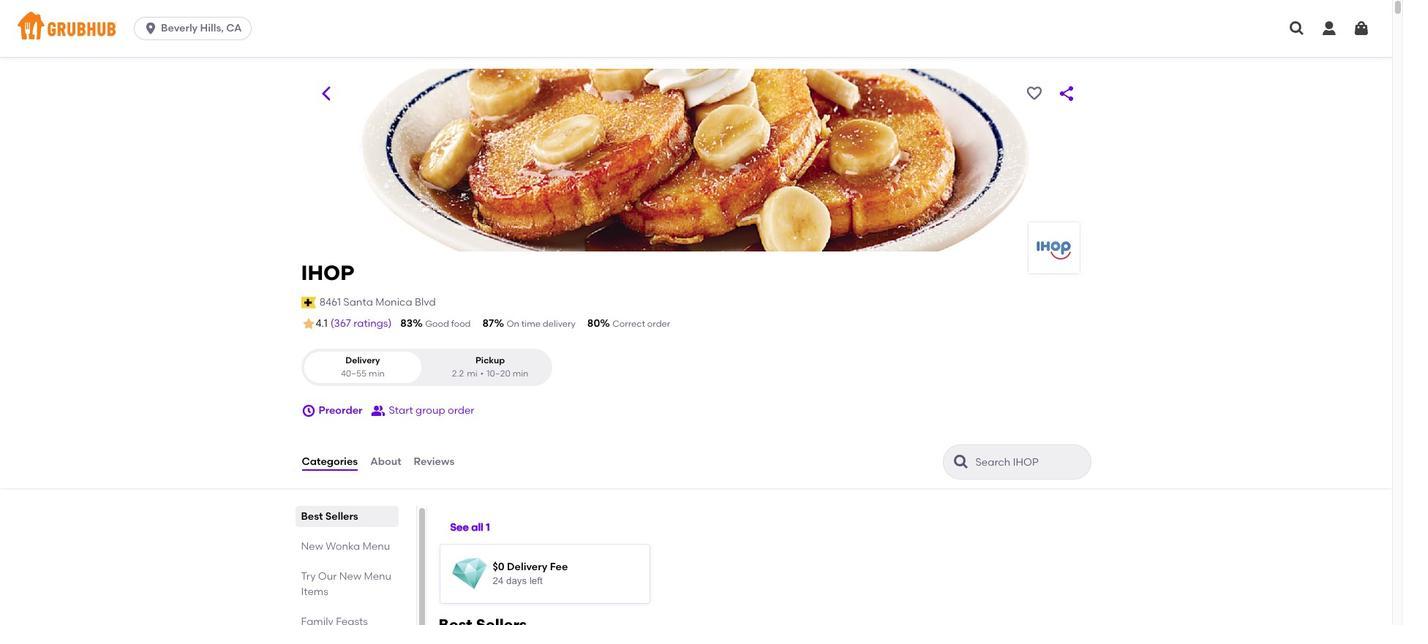 Task type: locate. For each thing, give the bounding box(es) containing it.
•
[[480, 369, 484, 379]]

min right 40–55
[[369, 369, 385, 379]]

order right correct
[[647, 319, 670, 329]]

1 vertical spatial menu
[[364, 571, 391, 583]]

good
[[425, 319, 449, 329]]

new wonka menu
[[301, 541, 390, 553]]

1 horizontal spatial min
[[513, 369, 529, 379]]

menu down new wonka menu
[[364, 571, 391, 583]]

ratings)
[[354, 318, 392, 330]]

delivery up 40–55
[[345, 356, 380, 366]]

preorder button
[[301, 398, 363, 424]]

min right 10–20
[[513, 369, 529, 379]]

svg image
[[143, 21, 158, 36]]

1 min from the left
[[369, 369, 385, 379]]

0 vertical spatial order
[[647, 319, 670, 329]]

new inside try our new menu items
[[339, 571, 362, 583]]

1 vertical spatial delivery
[[507, 561, 548, 573]]

caret left icon image
[[317, 85, 335, 102]]

beverly hills, ca
[[161, 22, 242, 34]]

1 vertical spatial new
[[339, 571, 362, 583]]

24
[[493, 576, 504, 587]]

correct order
[[613, 319, 670, 329]]

2 min from the left
[[513, 369, 529, 379]]

good food
[[425, 319, 471, 329]]

order inside button
[[448, 405, 475, 417]]

ihop
[[301, 260, 354, 285]]

order right group
[[448, 405, 475, 417]]

delivery 40–55 min
[[341, 356, 385, 379]]

1 vertical spatial order
[[448, 405, 475, 417]]

0 horizontal spatial new
[[301, 541, 323, 553]]

time
[[521, 319, 541, 329]]

start group order button
[[371, 398, 475, 424]]

0 horizontal spatial order
[[448, 405, 475, 417]]

(367
[[330, 318, 351, 330]]

0 horizontal spatial min
[[369, 369, 385, 379]]

santa
[[343, 296, 373, 309]]

new
[[301, 541, 323, 553], [339, 571, 362, 583]]

sellers
[[325, 511, 358, 523]]

min inside "delivery 40–55 min"
[[369, 369, 385, 379]]

try our new menu items
[[301, 571, 391, 599]]

main navigation navigation
[[0, 0, 1392, 57]]

delivery
[[345, 356, 380, 366], [507, 561, 548, 573]]

2.2
[[452, 369, 464, 379]]

new right our
[[339, 571, 362, 583]]

start group order
[[389, 405, 475, 417]]

mi
[[467, 369, 477, 379]]

min
[[369, 369, 385, 379], [513, 369, 529, 379]]

on time delivery
[[507, 319, 576, 329]]

new down 'best'
[[301, 541, 323, 553]]

menu right wonka
[[363, 541, 390, 553]]

correct
[[613, 319, 645, 329]]

order
[[647, 319, 670, 329], [448, 405, 475, 417]]

menu
[[363, 541, 390, 553], [364, 571, 391, 583]]

0 vertical spatial delivery
[[345, 356, 380, 366]]

svg image
[[1288, 20, 1306, 37], [1321, 20, 1338, 37], [1353, 20, 1370, 37], [301, 404, 316, 419]]

1 horizontal spatial delivery
[[507, 561, 548, 573]]

group
[[416, 405, 445, 417]]

option group
[[301, 349, 552, 386]]

ca
[[226, 22, 242, 34]]

80
[[587, 318, 600, 330]]

delivery up left
[[507, 561, 548, 573]]

fee
[[550, 561, 568, 573]]

(367 ratings)
[[330, 318, 392, 330]]

1 horizontal spatial new
[[339, 571, 362, 583]]

star icon image
[[301, 317, 316, 332]]

beverly
[[161, 22, 198, 34]]

0 vertical spatial new
[[301, 541, 323, 553]]

0 horizontal spatial delivery
[[345, 356, 380, 366]]

8461 santa monica blvd button
[[319, 295, 437, 311]]

people icon image
[[371, 404, 386, 419]]

see
[[450, 522, 469, 534]]



Task type: describe. For each thing, give the bounding box(es) containing it.
see all 1 button
[[450, 515, 490, 541]]

ihop logo image
[[1028, 222, 1080, 274]]

beverly hills, ca button
[[134, 17, 257, 40]]

delivery inside the $0 delivery fee 24 days left
[[507, 561, 548, 573]]

days
[[506, 576, 527, 587]]

40–55
[[341, 369, 367, 379]]

reviews button
[[413, 436, 455, 489]]

8461 santa monica blvd
[[320, 296, 436, 309]]

wonka
[[326, 541, 360, 553]]

categories button
[[301, 436, 359, 489]]

menu inside try our new menu items
[[364, 571, 391, 583]]

on
[[507, 319, 519, 329]]

our
[[318, 571, 337, 583]]

svg image inside the preorder button
[[301, 404, 316, 419]]

Search IHOP search field
[[974, 456, 1086, 470]]

$0
[[493, 561, 505, 573]]

10–20
[[487, 369, 511, 379]]

best
[[301, 511, 323, 523]]

food
[[451, 319, 471, 329]]

about button
[[370, 436, 402, 489]]

rewards image
[[452, 557, 487, 592]]

about
[[370, 456, 401, 468]]

items
[[301, 586, 328, 599]]

4.1
[[316, 318, 328, 330]]

all
[[471, 522, 483, 534]]

hills,
[[200, 22, 224, 34]]

subscription pass image
[[301, 297, 316, 309]]

see all 1
[[450, 522, 490, 534]]

categories
[[302, 456, 358, 468]]

1 horizontal spatial order
[[647, 319, 670, 329]]

0 vertical spatial menu
[[363, 541, 390, 553]]

delivery
[[543, 319, 576, 329]]

option group containing delivery 40–55 min
[[301, 349, 552, 386]]

83
[[400, 318, 413, 330]]

save this restaurant image
[[1025, 85, 1043, 102]]

start
[[389, 405, 413, 417]]

min inside pickup 2.2 mi • 10–20 min
[[513, 369, 529, 379]]

reviews
[[414, 456, 455, 468]]

blvd
[[415, 296, 436, 309]]

87
[[483, 318, 494, 330]]

share icon image
[[1058, 85, 1075, 102]]

try
[[301, 571, 316, 583]]

$0 delivery fee 24 days left
[[493, 561, 568, 587]]

1
[[486, 522, 490, 534]]

delivery inside "delivery 40–55 min"
[[345, 356, 380, 366]]

8461
[[320, 296, 341, 309]]

left
[[530, 576, 543, 587]]

pickup
[[476, 356, 505, 366]]

search icon image
[[952, 454, 970, 471]]

preorder
[[319, 405, 363, 417]]

best sellers
[[301, 511, 358, 523]]

pickup 2.2 mi • 10–20 min
[[452, 356, 529, 379]]

save this restaurant button
[[1021, 80, 1047, 107]]

monica
[[375, 296, 412, 309]]



Task type: vqa. For each thing, say whether or not it's contained in the screenshot.
Time
yes



